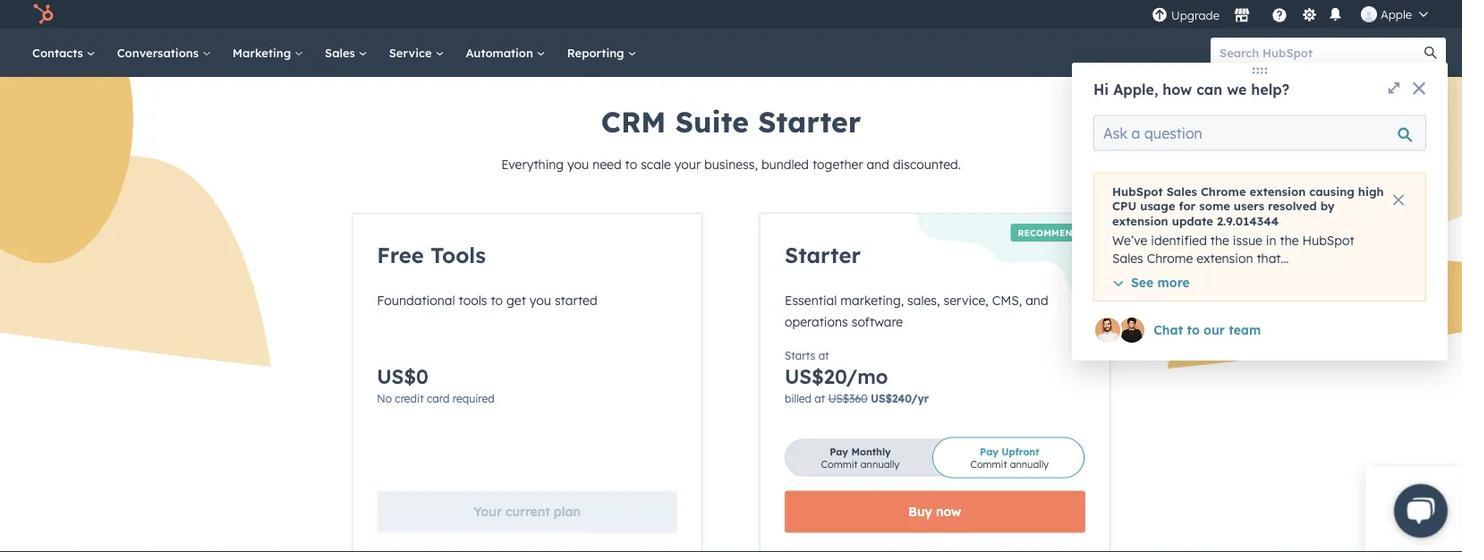 Task type: describe. For each thing, give the bounding box(es) containing it.
operations
[[785, 314, 848, 330]]

suite
[[675, 104, 749, 140]]

together
[[812, 157, 863, 172]]

annually for pay monthly
[[861, 458, 900, 470]]

notifications button
[[1324, 5, 1347, 24]]

apple
[[1381, 7, 1412, 21]]

free
[[377, 242, 424, 268]]

started
[[555, 293, 597, 308]]

your current plan
[[474, 504, 581, 519]]

settings link
[[1298, 5, 1321, 24]]

marketplaces button
[[1223, 0, 1261, 29]]

need
[[593, 157, 622, 172]]

cms,
[[992, 293, 1022, 308]]

tools
[[431, 242, 486, 268]]

0 vertical spatial to
[[625, 157, 637, 172]]

now
[[936, 504, 961, 519]]

search image
[[1425, 47, 1437, 59]]

current
[[505, 504, 550, 519]]

0 vertical spatial at
[[818, 349, 829, 362]]

required
[[453, 392, 495, 405]]

buy
[[909, 504, 932, 519]]

marketing link
[[222, 29, 314, 77]]

help button
[[1264, 4, 1295, 24]]

pay monthly commit annually
[[821, 445, 900, 470]]

apple button
[[1350, 0, 1439, 29]]

no
[[377, 392, 392, 405]]

/mo
[[846, 364, 888, 389]]

marketplaces image
[[1234, 8, 1250, 24]]

hubspot link
[[21, 4, 67, 25]]

1 vertical spatial at
[[815, 392, 825, 405]]

recommended
[[1018, 227, 1092, 238]]

foundational
[[377, 293, 455, 308]]

apple lee image
[[1361, 6, 1377, 22]]

us$360
[[828, 392, 868, 405]]

chat widget region
[[1366, 466, 1462, 552]]

search button
[[1416, 38, 1446, 68]]

us$20
[[785, 364, 846, 389]]

automation
[[466, 45, 537, 60]]

crm
[[601, 104, 666, 140]]

buy now button
[[785, 491, 1085, 533]]

0 horizontal spatial to
[[491, 293, 503, 308]]

business,
[[704, 157, 758, 172]]

commit for pay monthly
[[821, 458, 858, 470]]

help image
[[1272, 8, 1288, 24]]

upfront
[[1002, 445, 1039, 458]]

annually for pay upfront
[[1010, 458, 1049, 470]]

us$0
[[377, 364, 429, 389]]

free tools
[[377, 242, 486, 268]]

and inside essential marketing, sales, service, cms, and operations software
[[1026, 293, 1048, 308]]

contacts
[[32, 45, 87, 60]]

us$0 no credit card required
[[377, 364, 495, 405]]



Task type: locate. For each thing, give the bounding box(es) containing it.
conversations
[[117, 45, 202, 60]]

0 vertical spatial and
[[867, 157, 889, 172]]

tools
[[459, 293, 487, 308]]

crm suite starter
[[601, 104, 861, 140]]

1 horizontal spatial you
[[567, 157, 589, 172]]

you left need
[[567, 157, 589, 172]]

annually inside pay monthly commit annually
[[861, 458, 900, 470]]

your current plan button
[[377, 491, 677, 533]]

1 horizontal spatial pay
[[980, 445, 999, 458]]

at up us$20 on the right
[[818, 349, 829, 362]]

everything
[[501, 157, 564, 172]]

your
[[674, 157, 701, 172]]

at right billed
[[815, 392, 825, 405]]

1 annually from the left
[[861, 458, 900, 470]]

commit
[[821, 458, 858, 470], [970, 458, 1007, 470]]

pay upfront commit annually
[[970, 445, 1049, 470]]

to left "get"
[[491, 293, 503, 308]]

plan
[[554, 504, 581, 519]]

1 horizontal spatial annually
[[1010, 458, 1049, 470]]

service,
[[944, 293, 989, 308]]

starter up 'bundled'
[[758, 104, 861, 140]]

1 vertical spatial and
[[1026, 293, 1048, 308]]

pay for pay upfront
[[980, 445, 999, 458]]

notifications image
[[1327, 8, 1344, 24]]

commit up buy now button
[[970, 458, 1007, 470]]

scale
[[641, 157, 671, 172]]

0 horizontal spatial pay
[[830, 445, 848, 458]]

foundational tools to get you started
[[377, 293, 597, 308]]

to
[[625, 157, 637, 172], [491, 293, 503, 308]]

pay inside pay monthly commit annually
[[830, 445, 848, 458]]

credit
[[395, 392, 424, 405]]

1 horizontal spatial to
[[625, 157, 637, 172]]

menu containing apple
[[1150, 0, 1441, 29]]

automation link
[[455, 29, 556, 77]]

1 horizontal spatial commit
[[970, 458, 1007, 470]]

everything you need to scale your business, bundled together and discounted.
[[501, 157, 961, 172]]

essential marketing, sales, service, cms, and operations software
[[785, 293, 1048, 330]]

1 horizontal spatial and
[[1026, 293, 1048, 308]]

get
[[506, 293, 526, 308]]

billed
[[785, 392, 812, 405]]

1 vertical spatial starter
[[785, 242, 861, 268]]

at
[[818, 349, 829, 362], [815, 392, 825, 405]]

and right cms,
[[1026, 293, 1048, 308]]

upgrade image
[[1152, 8, 1168, 24]]

/yr
[[911, 392, 929, 405]]

pay inside pay upfront commit annually
[[980, 445, 999, 458]]

pay
[[830, 445, 848, 458], [980, 445, 999, 458]]

us$240
[[871, 392, 911, 405]]

and
[[867, 157, 889, 172], [1026, 293, 1048, 308]]

contacts link
[[21, 29, 106, 77]]

service
[[389, 45, 435, 60]]

discounted.
[[893, 157, 961, 172]]

reporting
[[567, 45, 628, 60]]

starter up essential
[[785, 242, 861, 268]]

pay left monthly
[[830, 445, 848, 458]]

sales,
[[907, 293, 940, 308]]

commit inside pay upfront commit annually
[[970, 458, 1007, 470]]

0 horizontal spatial and
[[867, 157, 889, 172]]

upgrade
[[1171, 8, 1220, 23]]

to right need
[[625, 157, 637, 172]]

card
[[427, 392, 450, 405]]

settings image
[[1302, 8, 1318, 24]]

2 pay from the left
[[980, 445, 999, 458]]

you right "get"
[[530, 293, 551, 308]]

annually inside pay upfront commit annually
[[1010, 458, 1049, 470]]

2 annually from the left
[[1010, 458, 1049, 470]]

your
[[474, 504, 502, 519]]

buy now
[[909, 504, 961, 519]]

commit for pay upfront
[[970, 458, 1007, 470]]

hubspot image
[[32, 4, 54, 25]]

service link
[[378, 29, 455, 77]]

annually
[[861, 458, 900, 470], [1010, 458, 1049, 470]]

marketing
[[232, 45, 294, 60]]

0 horizontal spatial you
[[530, 293, 551, 308]]

starter
[[758, 104, 861, 140], [785, 242, 861, 268]]

software
[[852, 314, 903, 330]]

starts at us$20 /mo billed at us$360 us$240 /yr
[[785, 349, 929, 405]]

Search HubSpot search field
[[1211, 38, 1430, 68]]

0 vertical spatial starter
[[758, 104, 861, 140]]

starts
[[785, 349, 815, 362]]

bundled
[[761, 157, 809, 172]]

pay left upfront
[[980, 445, 999, 458]]

0 vertical spatial you
[[567, 157, 589, 172]]

pay for pay monthly
[[830, 445, 848, 458]]

commit down us$360
[[821, 458, 858, 470]]

essential
[[785, 293, 837, 308]]

1 vertical spatial you
[[530, 293, 551, 308]]

and right the together
[[867, 157, 889, 172]]

0 horizontal spatial commit
[[821, 458, 858, 470]]

you
[[567, 157, 589, 172], [530, 293, 551, 308]]

1 vertical spatial to
[[491, 293, 503, 308]]

1 commit from the left
[[821, 458, 858, 470]]

0 horizontal spatial annually
[[861, 458, 900, 470]]

sales link
[[314, 29, 378, 77]]

monthly
[[851, 445, 891, 458]]

1 pay from the left
[[830, 445, 848, 458]]

commit inside pay monthly commit annually
[[821, 458, 858, 470]]

menu
[[1150, 0, 1441, 29]]

conversations link
[[106, 29, 222, 77]]

marketing,
[[841, 293, 904, 308]]

2 commit from the left
[[970, 458, 1007, 470]]

sales
[[325, 45, 359, 60]]

reporting link
[[556, 29, 647, 77]]



Task type: vqa. For each thing, say whether or not it's contained in the screenshot.
Pay Upfront ANNUALLY
yes



